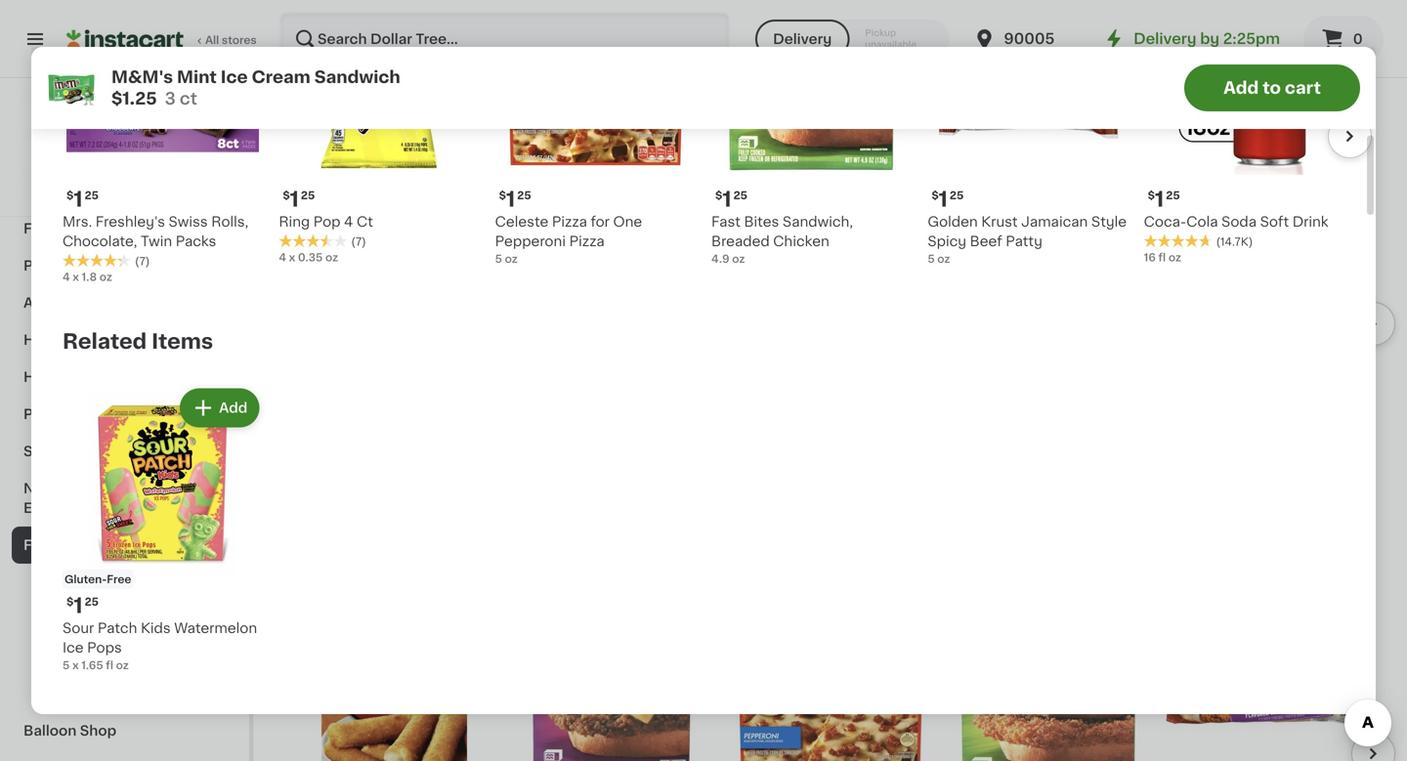 Task type: locate. For each thing, give the bounding box(es) containing it.
25 right 100%
[[85, 190, 99, 201]]

0 horizontal spatial (7)
[[135, 256, 150, 267]]

$ 1 25 up mrs.
[[66, 189, 99, 210]]

ice cream link down sandwich
[[293, 111, 404, 135]]

1 horizontal spatial delivery
[[1134, 32, 1197, 46]]

5 for celeste pizza for one pepperoni pizza
[[495, 254, 502, 264]]

delivery for delivery by 2:25pm
[[1134, 32, 1197, 46]]

ice down m&m's mint ice cream sandwich $1.25 3 ct
[[293, 113, 327, 133]]

frozen down sour
[[35, 650, 81, 664]]

2 home from the top
[[23, 333, 66, 347]]

pizza down for
[[569, 235, 605, 248]]

1 vertical spatial home
[[23, 333, 66, 347]]

pops
[[87, 641, 122, 655]]

$ up celeste
[[499, 190, 506, 201]]

& inside home improvement & hardware
[[167, 165, 179, 179]]

mint
[[177, 69, 217, 86]]

0 vertical spatial home
[[23, 165, 66, 179]]

oz inside fast bites sandwich, breaded chicken 4.9 oz
[[732, 254, 745, 264]]

item carousel region
[[35, 0, 1372, 322], [293, 158, 1396, 510], [35, 377, 1345, 729], [293, 588, 1396, 761]]

ice inside sour patch kids watermelon ice pops 5 x 1.65 fl oz
[[63, 641, 84, 655]]

frozen inside frozen foods link
[[23, 539, 71, 552]]

golden
[[928, 215, 978, 229]]

oz down spicy
[[938, 254, 951, 264]]

$ 1 25 for mrs. freshley's swiss rolls, chocolate, twin packs
[[66, 189, 99, 210]]

0 horizontal spatial fl
[[106, 660, 113, 671]]

0 horizontal spatial 4
[[63, 272, 70, 283]]

1 horizontal spatial fl
[[1159, 252, 1166, 263]]

0 vertical spatial ice cream link
[[293, 111, 404, 135]]

4 for mrs. freshley's swiss rolls, chocolate, twin packs
[[63, 272, 70, 283]]

x inside sour patch kids watermelon ice pops 5 x 1.65 fl oz
[[72, 660, 79, 671]]

delivery by 2:25pm link
[[1103, 27, 1281, 51]]

$ up coca-
[[1148, 190, 1155, 201]]

satisfaction
[[82, 188, 148, 199]]

5 down pepperoni
[[495, 254, 502, 264]]

oz down pepperoni
[[505, 254, 518, 264]]

$ 1 25 up celeste
[[499, 189, 531, 210]]

25 up coca-
[[1166, 190, 1181, 201]]

one
[[613, 215, 642, 229]]

(7) for 4
[[351, 237, 366, 247]]

pizza left for
[[552, 215, 587, 229]]

$ 1 25 up golden on the right top of the page
[[932, 189, 964, 210]]

0 horizontal spatial 5
[[63, 660, 70, 671]]

cream up pops
[[60, 613, 105, 627]]

auto link
[[12, 284, 238, 322]]

5 down spicy
[[928, 254, 935, 264]]

fl right 1.65
[[106, 660, 113, 671]]

electronics
[[23, 91, 103, 105]]

coca-cola soda soft drink
[[1144, 215, 1329, 229]]

0 vertical spatial add
[[1224, 80, 1259, 96]]

1 horizontal spatial add
[[1224, 80, 1259, 96]]

1 vertical spatial x
[[73, 272, 79, 283]]

fl right 16
[[1159, 252, 1166, 263]]

add to cart button
[[1185, 65, 1361, 111]]

(7) down ct
[[351, 237, 366, 247]]

& up guarantee
[[167, 165, 179, 179]]

stores
[[222, 35, 257, 45]]

x left 1.8
[[73, 272, 79, 283]]

frozen down essentials
[[23, 539, 71, 552]]

& up "dollar"
[[82, 128, 93, 142]]

$ 1 25 up sour
[[66, 596, 99, 616]]

2 horizontal spatial 4
[[344, 215, 353, 229]]

refrigerated link
[[12, 564, 238, 601]]

cream down sandwich
[[332, 113, 404, 133]]

care inside 'link'
[[74, 370, 107, 384]]

delivery by 2:25pm
[[1134, 32, 1281, 46]]

25 for celeste pizza for one pepperoni pizza
[[517, 190, 531, 201]]

$ up mrs.
[[66, 190, 74, 201]]

new
[[23, 482, 55, 496]]

home up health
[[23, 333, 66, 347]]

25 for ring pop 4 ct
[[301, 190, 315, 201]]

1 horizontal spatial ice cream
[[293, 113, 404, 133]]

0 vertical spatial care
[[89, 259, 122, 273]]

1 up mrs.
[[74, 189, 83, 210]]

1 up golden on the right top of the page
[[939, 189, 948, 210]]

all stores link
[[66, 12, 258, 66]]

items
[[152, 332, 213, 352]]

health care link
[[12, 359, 238, 396]]

1 up celeste
[[506, 189, 515, 210]]

add inside button
[[219, 401, 248, 415]]

1 horizontal spatial (7)
[[351, 237, 366, 247]]

pop
[[313, 215, 341, 229]]

food & drink link
[[12, 210, 238, 247]]

$1.25
[[111, 90, 157, 107]]

2 horizontal spatial cream
[[332, 113, 404, 133]]

cream inside m&m's mint ice cream sandwich $1.25 3 ct
[[252, 69, 311, 86]]

oz inside 6.5 oz button
[[532, 33, 544, 43]]

5 inside golden krust jamaican style spicy beef patty 5 oz
[[928, 254, 935, 264]]

sandwich
[[314, 69, 401, 86]]

0 vertical spatial x
[[289, 252, 295, 263]]

25 up golden on the right top of the page
[[950, 190, 964, 201]]

x
[[289, 252, 295, 263], [73, 272, 79, 283], [72, 660, 79, 671]]

1 vertical spatial 4
[[279, 252, 286, 263]]

oz inside sour patch kids watermelon ice pops 5 x 1.65 fl oz
[[116, 660, 129, 671]]

tree
[[132, 146, 163, 159]]

hardware
[[23, 185, 92, 198]]

4 left 1.8
[[63, 272, 70, 283]]

fl
[[1159, 252, 1166, 263], [106, 660, 113, 671]]

1 vertical spatial add
[[219, 401, 248, 415]]

1 up coca-
[[1155, 189, 1164, 210]]

care down "chocolate,"
[[89, 259, 122, 273]]

care
[[89, 259, 122, 273], [74, 370, 107, 384]]

home inside home improvement & hardware
[[23, 165, 66, 179]]

ice cream down sandwich
[[293, 113, 404, 133]]

2 vertical spatial x
[[72, 660, 79, 671]]

x left 1.65
[[72, 660, 79, 671]]

year's
[[58, 482, 101, 496]]

1 horizontal spatial cream
[[252, 69, 311, 86]]

delivery button
[[756, 20, 850, 59]]

m&m's mint ice cream sandwich $1.25 3 ct
[[111, 69, 401, 107]]

None search field
[[280, 12, 730, 66]]

25 up ring
[[301, 190, 315, 201]]

3.6
[[293, 33, 311, 43]]

0 button
[[1304, 16, 1384, 63]]

ice cream link
[[293, 111, 404, 135], [12, 601, 238, 638]]

0 vertical spatial (7)
[[351, 237, 366, 247]]

view more link
[[1281, 113, 1369, 133]]

25 inside product group
[[85, 597, 99, 608]]

add for add to cart
[[1224, 80, 1259, 96]]

coca-
[[1144, 215, 1187, 229]]

delivery inside button
[[773, 32, 832, 46]]

home up hardware at the left top
[[23, 165, 66, 179]]

$
[[66, 190, 74, 201], [716, 190, 723, 201], [283, 190, 290, 201], [499, 190, 506, 201], [932, 190, 939, 201], [1148, 190, 1155, 201], [66, 597, 74, 608]]

$ 1 25 up coca-
[[1148, 189, 1181, 210]]

& inside 'food & drink' link
[[63, 222, 74, 236]]

accessories
[[96, 128, 183, 142]]

$ 1 25 for sour patch kids watermelon ice pops
[[66, 596, 99, 616]]

floral
[[23, 54, 63, 67]]

& left garden
[[69, 333, 81, 347]]

$ 1 25 up ring
[[283, 189, 315, 210]]

0 horizontal spatial delivery
[[773, 32, 832, 46]]

2 vertical spatial cream
[[60, 613, 105, 627]]

1 up sour
[[74, 596, 83, 616]]

0 horizontal spatial drink
[[77, 222, 115, 236]]

oz down breaded
[[732, 254, 745, 264]]

$ up ring
[[283, 190, 290, 201]]

auto
[[23, 296, 57, 310]]

personal
[[23, 259, 85, 273]]

2 horizontal spatial 5
[[928, 254, 935, 264]]

3.6 oz button
[[293, 0, 496, 46]]

sandwich,
[[783, 215, 853, 229]]

improvement
[[69, 165, 164, 179]]

cream
[[252, 69, 311, 86], [332, 113, 404, 133], [60, 613, 105, 627]]

$ for fast bites sandwich, breaded chicken
[[716, 190, 723, 201]]

25
[[85, 190, 99, 201], [734, 190, 748, 201], [301, 190, 315, 201], [517, 190, 531, 201], [950, 190, 964, 201], [1166, 190, 1181, 201], [85, 597, 99, 608]]

$ for mrs. freshley's swiss rolls, chocolate, twin packs
[[66, 190, 74, 201]]

100% satisfaction guarantee
[[50, 188, 207, 199]]

2 vertical spatial 4
[[63, 272, 70, 283]]

golden krust jamaican style spicy beef patty 5 oz
[[928, 215, 1127, 264]]

home
[[23, 165, 66, 179], [23, 333, 66, 347]]

patch
[[98, 622, 137, 635]]

food & drink
[[23, 222, 115, 236]]

0 horizontal spatial ice cream link
[[12, 601, 238, 638]]

4
[[344, 215, 353, 229], [279, 252, 286, 263], [63, 272, 70, 283]]

oz right the 3.6
[[313, 33, 326, 43]]

oz right 6.5
[[532, 33, 544, 43]]

1 vertical spatial frozen
[[35, 650, 81, 664]]

★★★★★
[[279, 234, 347, 248], [279, 234, 347, 248], [1144, 234, 1213, 248], [1144, 234, 1213, 248], [63, 253, 131, 267], [63, 253, 131, 267]]

ice cream link up pops
[[12, 601, 238, 638]]

0 vertical spatial ice cream
[[293, 113, 404, 133]]

frozen inside frozen link
[[35, 650, 81, 664]]

$ down refrigerated
[[66, 597, 74, 608]]

oz inside celeste pizza for one pepperoni pizza 5 oz
[[505, 254, 518, 264]]

$ 1 25 for celeste pizza for one pepperoni pizza
[[499, 189, 531, 210]]

jamaican
[[1022, 215, 1088, 229]]

4 left 0.35 at the left top of page
[[279, 252, 286, 263]]

1 up ring
[[290, 189, 299, 210]]

add
[[1224, 80, 1259, 96], [219, 401, 248, 415]]

frozen foods
[[23, 539, 118, 552]]

care for personal care
[[89, 259, 122, 273]]

more
[[1318, 116, 1355, 130]]

1 vertical spatial fl
[[106, 660, 113, 671]]

$ for sour patch kids watermelon ice pops
[[66, 597, 74, 608]]

100% satisfaction guarantee button
[[30, 182, 219, 201]]

ice down sour
[[63, 641, 84, 655]]

oz inside 3.6 oz button
[[313, 33, 326, 43]]

1 horizontal spatial 5
[[495, 254, 502, 264]]

pepperoni
[[495, 235, 566, 248]]

& right food
[[63, 222, 74, 236]]

guarantee
[[150, 188, 207, 199]]

25 up celeste
[[517, 190, 531, 201]]

oz
[[313, 33, 326, 43], [532, 33, 544, 43], [326, 252, 338, 263], [1169, 252, 1182, 263], [732, 254, 745, 264], [505, 254, 518, 264], [938, 254, 951, 264], [99, 272, 112, 283], [116, 660, 129, 671]]

100%
[[50, 188, 80, 199]]

& inside apparel & accessories link
[[82, 128, 93, 142]]

0 vertical spatial 4
[[344, 215, 353, 229]]

1 vertical spatial care
[[74, 370, 107, 384]]

0 vertical spatial fl
[[1159, 252, 1166, 263]]

add inside button
[[1224, 80, 1259, 96]]

cream down the 3.6
[[252, 69, 311, 86]]

1 for celeste pizza for one pepperoni pizza
[[506, 189, 515, 210]]

$ up fast
[[716, 190, 723, 201]]

1.8
[[82, 272, 97, 283]]

balloon shop link
[[12, 713, 238, 750]]

x left 0.35 at the left top of page
[[289, 252, 295, 263]]

0 horizontal spatial add
[[219, 401, 248, 415]]

packs
[[176, 235, 216, 248]]

$ up golden on the right top of the page
[[932, 190, 939, 201]]

home & garden
[[23, 333, 137, 347]]

product group
[[293, 166, 496, 437], [511, 166, 714, 456], [730, 166, 932, 437], [1166, 166, 1369, 456], [63, 385, 263, 674]]

$ 1 25 up fast
[[716, 189, 748, 210]]

1 up fast
[[723, 189, 732, 210]]

ct
[[180, 90, 197, 107]]

health
[[23, 370, 70, 384]]

care down related
[[74, 370, 107, 384]]

25 up fast
[[734, 190, 748, 201]]

5 inside celeste pizza for one pepperoni pizza 5 oz
[[495, 254, 502, 264]]

(7) down twin
[[135, 256, 150, 267]]

0 vertical spatial cream
[[252, 69, 311, 86]]

4 left ct
[[344, 215, 353, 229]]

ring
[[279, 215, 310, 229]]

ice down the "all stores"
[[221, 69, 248, 86]]

5 inside sour patch kids watermelon ice pops 5 x 1.65 fl oz
[[63, 660, 70, 671]]

kids
[[141, 622, 171, 635]]

1 home from the top
[[23, 165, 66, 179]]

dollar
[[86, 146, 128, 159]]

ice left sour
[[35, 613, 56, 627]]

sour
[[63, 622, 94, 635]]

0 vertical spatial frozen
[[23, 539, 71, 552]]

5 left 1.65
[[63, 660, 70, 671]]

related
[[63, 332, 147, 352]]

1 for golden krust jamaican style spicy beef patty
[[939, 189, 948, 210]]

x for mrs. freshley's swiss rolls, chocolate, twin packs
[[73, 272, 79, 283]]

oz right 0.35 at the left top of page
[[326, 252, 338, 263]]

1 horizontal spatial 4
[[279, 252, 286, 263]]

0 horizontal spatial cream
[[60, 613, 105, 627]]

ice cream down refrigerated
[[35, 613, 105, 627]]

& inside home & garden link
[[69, 333, 81, 347]]

25 down gluten-
[[85, 597, 99, 608]]

0 horizontal spatial ice cream
[[35, 613, 105, 627]]

spicy
[[928, 235, 967, 248]]

1 vertical spatial (7)
[[135, 256, 150, 267]]

oz down pops
[[116, 660, 129, 671]]

1 for ring pop 4 ct
[[290, 189, 299, 210]]

4 for ring pop 4 ct
[[279, 252, 286, 263]]



Task type: describe. For each thing, give the bounding box(es) containing it.
1 vertical spatial ice cream link
[[12, 601, 238, 638]]

25 for golden krust jamaican style spicy beef patty
[[950, 190, 964, 201]]

view
[[1281, 116, 1315, 130]]

to
[[1263, 80, 1281, 96]]

m&m's
[[111, 69, 173, 86]]

beef
[[970, 235, 1003, 248]]

electronics link
[[12, 79, 238, 116]]

apparel & accessories link
[[12, 116, 238, 153]]

balloon shop
[[23, 724, 116, 738]]

oz right 16
[[1169, 252, 1182, 263]]

mrs. freshley's swiss rolls, chocolate, twin packs
[[63, 215, 249, 248]]

view more
[[1281, 116, 1355, 130]]

frozen link
[[12, 638, 238, 675]]

ice inside m&m's mint ice cream sandwich $1.25 3 ct
[[221, 69, 248, 86]]

$ 1 25 for ring pop 4 ct
[[283, 189, 315, 210]]

1 vertical spatial ice cream
[[35, 613, 105, 627]]

krust
[[982, 215, 1018, 229]]

home improvement & hardware
[[23, 165, 179, 198]]

$ for celeste pizza for one pepperoni pizza
[[499, 190, 506, 201]]

6.5 oz
[[511, 33, 544, 43]]

& for garden
[[69, 333, 81, 347]]

0
[[1354, 32, 1363, 46]]

3
[[165, 90, 176, 107]]

add button
[[182, 391, 257, 426]]

fl inside sour patch kids watermelon ice pops 5 x 1.65 fl oz
[[106, 660, 113, 671]]

(14.7k)
[[1217, 237, 1254, 247]]

ring pop 4 ct
[[279, 215, 373, 229]]

2:25pm
[[1224, 32, 1281, 46]]

frozen for frozen
[[35, 650, 81, 664]]

home improvement & hardware link
[[12, 153, 238, 210]]

6.5 oz button
[[511, 0, 714, 46]]

home for home improvement & hardware
[[23, 165, 66, 179]]

rolls,
[[211, 215, 249, 229]]

(7) for swiss
[[135, 256, 150, 267]]

pets link
[[12, 396, 238, 433]]

sales link
[[12, 433, 238, 470]]

care for health care
[[74, 370, 107, 384]]

swiss
[[169, 215, 208, 229]]

all stores
[[205, 35, 257, 45]]

gluten-free
[[65, 574, 131, 585]]

3.6 oz
[[293, 33, 326, 43]]

party
[[133, 482, 171, 496]]

all
[[205, 35, 219, 45]]

apparel
[[23, 128, 78, 142]]

style
[[1092, 215, 1127, 229]]

1 for fast bites sandwich, breaded chicken
[[723, 189, 732, 210]]

& for drink
[[63, 222, 74, 236]]

foods
[[74, 539, 118, 552]]

$ for coca-cola soda soft drink
[[1148, 190, 1155, 201]]

$ 1 25 for coca-cola soda soft drink
[[1148, 189, 1181, 210]]

floral link
[[12, 42, 238, 79]]

soft
[[1261, 215, 1289, 229]]

ct
[[357, 215, 373, 229]]

related items
[[63, 332, 213, 352]]

dollar tree
[[86, 146, 163, 159]]

1 vertical spatial cream
[[332, 113, 404, 133]]

chicken
[[774, 235, 830, 248]]

delivery for delivery
[[773, 32, 832, 46]]

1 horizontal spatial drink
[[1293, 215, 1329, 229]]

service type group
[[756, 20, 949, 59]]

4.9
[[712, 254, 730, 264]]

twin
[[141, 235, 172, 248]]

1 for mrs. freshley's swiss rolls, chocolate, twin packs
[[74, 189, 83, 210]]

dollar tree link
[[86, 102, 163, 162]]

6.5
[[511, 33, 529, 43]]

home for home & garden
[[23, 333, 66, 347]]

sour patch kids watermelon ice pops 5 x 1.65 fl oz
[[63, 622, 257, 671]]

sales
[[23, 445, 62, 458]]

25 for coca-cola soda soft drink
[[1166, 190, 1181, 201]]

& for accessories
[[82, 128, 93, 142]]

25 for fast bites sandwich, breaded chicken
[[734, 190, 748, 201]]

product group containing 1
[[63, 385, 263, 674]]

cola
[[1187, 215, 1218, 229]]

patty
[[1006, 235, 1043, 248]]

16 fl oz
[[1144, 252, 1182, 263]]

1 vertical spatial pizza
[[569, 235, 605, 248]]

health care
[[23, 370, 107, 384]]

new year's eve party essentials
[[23, 482, 171, 515]]

$ for ring pop 4 ct
[[283, 190, 290, 201]]

0.35
[[298, 252, 323, 263]]

oz right 1.8
[[99, 272, 112, 283]]

shop
[[80, 724, 116, 738]]

dollar tree logo image
[[106, 102, 143, 139]]

apparel & accessories
[[23, 128, 183, 142]]

$ 1 25 for golden krust jamaican style spicy beef patty
[[932, 189, 964, 210]]

chocolate,
[[63, 235, 137, 248]]

essentials
[[23, 501, 95, 515]]

1 for coca-cola soda soft drink
[[1155, 189, 1164, 210]]

5 for sour patch kids watermelon ice pops
[[63, 660, 70, 671]]

1 horizontal spatial ice cream link
[[293, 111, 404, 135]]

x for ring pop 4 ct
[[289, 252, 295, 263]]

pets
[[23, 408, 55, 421]]

1.65
[[81, 660, 103, 671]]

instacart logo image
[[66, 27, 184, 51]]

$ for golden krust jamaican style spicy beef patty
[[932, 190, 939, 201]]

for
[[591, 215, 610, 229]]

90005 button
[[973, 12, 1090, 66]]

16
[[1144, 252, 1156, 263]]

25 for sour patch kids watermelon ice pops
[[85, 597, 99, 608]]

add for add
[[219, 401, 248, 415]]

frozen for frozen foods
[[23, 539, 71, 552]]

cart
[[1285, 80, 1322, 96]]

4 x 0.35 oz
[[279, 252, 338, 263]]

$ 1 25 for fast bites sandwich, breaded chicken
[[716, 189, 748, 210]]

25 for mrs. freshley's swiss rolls, chocolate, twin packs
[[85, 190, 99, 201]]

1 for sour patch kids watermelon ice pops
[[74, 596, 83, 616]]

add to cart
[[1224, 80, 1322, 96]]

eve
[[104, 482, 130, 496]]

0 vertical spatial pizza
[[552, 215, 587, 229]]

frozen foods link
[[12, 527, 238, 564]]

refrigerated
[[35, 576, 121, 589]]

oz inside golden krust jamaican style spicy beef patty 5 oz
[[938, 254, 951, 264]]

personal care
[[23, 259, 122, 273]]

4 x 1.8 oz
[[63, 272, 112, 283]]

food
[[23, 222, 59, 236]]



Task type: vqa. For each thing, say whether or not it's contained in the screenshot.


